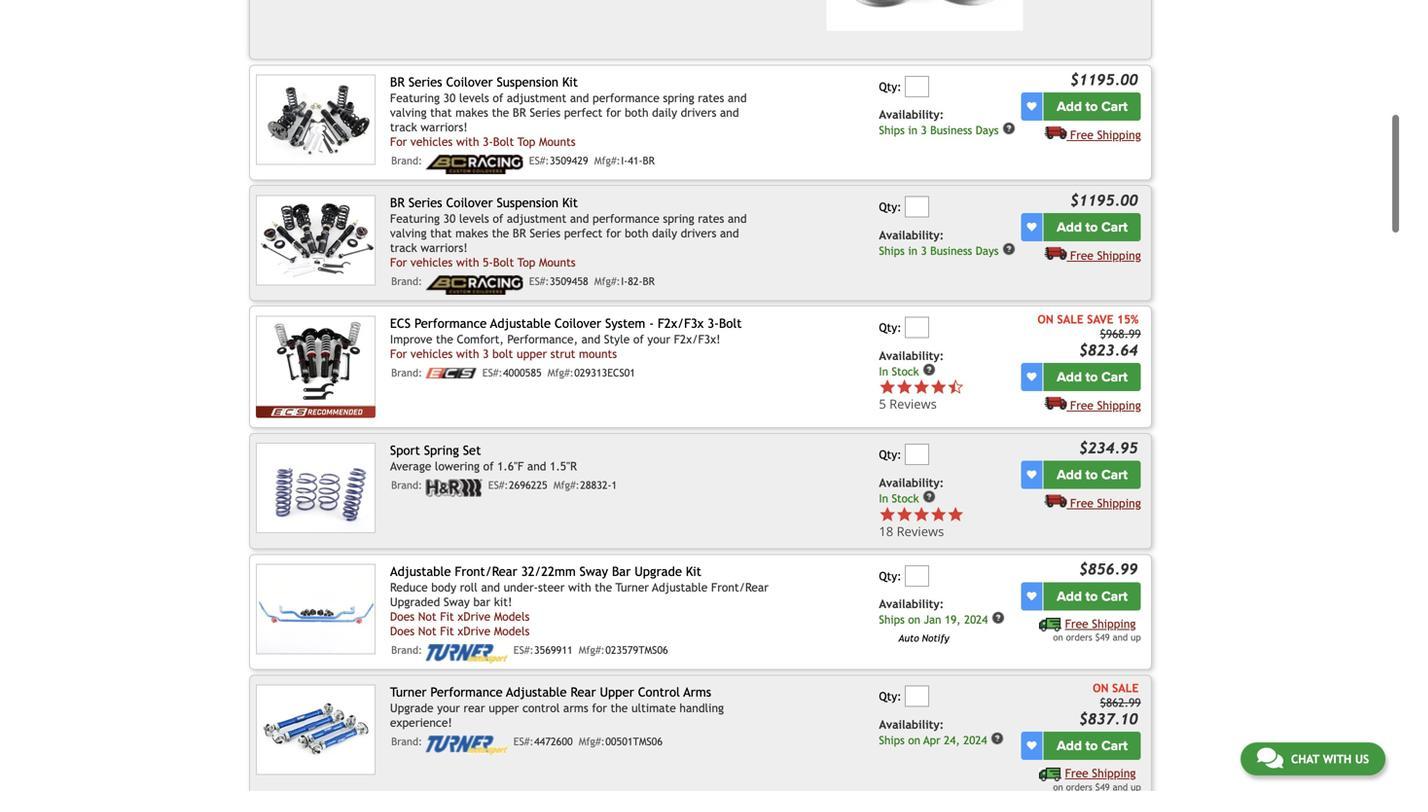 Task type: locate. For each thing, give the bounding box(es) containing it.
2 add from the top
[[1057, 219, 1083, 236]]

1 add to cart button from the top
[[1044, 93, 1142, 121]]

on sale $862.99 $837.10
[[1080, 682, 1142, 728]]

2 models from the top
[[494, 625, 530, 638]]

1 vertical spatial track
[[390, 241, 417, 255]]

add to wish list image
[[1027, 102, 1037, 112], [1027, 372, 1037, 382], [1027, 470, 1037, 480]]

adjustable up performance,
[[491, 316, 551, 331]]

bc racing - corporate logo image left 3509429
[[426, 155, 523, 174]]

add
[[1057, 99, 1083, 115], [1057, 219, 1083, 236], [1057, 369, 1083, 386], [1057, 467, 1083, 484], [1057, 588, 1083, 605], [1057, 738, 1083, 755]]

upgrade inside 'adjustable front/rear 32/22mm sway bar upgrade kit reduce body roll and under-steer with the turner adjustable front/rear upgraded sway bar kit! does not fit xdrive models does not fit xdrive models'
[[635, 564, 682, 579]]

3- inside ecs performance adjustable coilover system - f2x/f3x 3-bolt improve the comfort, performance, and style of your f2x/f3x! for vehicles with 3 bolt upper strut mounts
[[708, 316, 719, 331]]

performance inside br series coilover suspension kit featuring 30 levels of adjustment and performance spring rates and valving that makes the br series perfect for both daily drivers and track warriors! for vehicles with 5-bolt top mounts
[[593, 212, 660, 225]]

style
[[604, 332, 630, 346]]

drivers
[[681, 106, 717, 119], [681, 226, 717, 240]]

4 qty: from the top
[[879, 448, 902, 462]]

1 vertical spatial 3
[[921, 245, 927, 258]]

track right es#3509429 - i-41-br - br series coilover suspension kit - featuring 30 levels of adjustment and performance spring rates and valving that makes the br series perfect for both daily drivers and track warriors! - bc racing - bmw "image"
[[390, 120, 417, 134]]

reviews right 5
[[890, 395, 937, 413]]

turner motorsport - corporate logo image down bar
[[426, 645, 508, 664]]

add to cart for br series coilover suspension kit featuring 30 levels of adjustment and performance spring rates and valving that makes the br series perfect for both daily drivers and track warriors! for vehicles with 5-bolt top mounts
[[1057, 219, 1128, 236]]

6 qty: from the top
[[879, 690, 902, 704]]

us
[[1356, 753, 1370, 766]]

h&r - corporate logo image
[[426, 479, 482, 497]]

and inside free shipping on orders $49 and up
[[1113, 632, 1129, 643]]

availability: in stock up 5 reviews
[[879, 349, 945, 378]]

mounts inside br series coilover suspension kit featuring 30 levels of adjustment and performance spring rates and valving that makes the br series perfect for both daily drivers and track warriors! for vehicles with 5-bolt top mounts
[[539, 255, 576, 269]]

2 warriors! from the top
[[421, 241, 468, 255]]

1 vertical spatial daily
[[652, 226, 678, 240]]

1 vertical spatial reviews
[[897, 523, 945, 540]]

1 horizontal spatial sale
[[1113, 682, 1139, 695]]

1 $1195.00 from the top
[[1071, 71, 1139, 89]]

your inside "turner performance adjustable rear upper control arms upgrade your rear upper control arms for the ultimate handling experience!"
[[437, 701, 460, 715]]

1 vertical spatial does
[[390, 625, 415, 638]]

chat
[[1292, 753, 1320, 766]]

for right es#3509429 - i-41-br - br series coilover suspension kit - featuring 30 levels of adjustment and performance spring rates and valving that makes the br series perfect for both daily drivers and track warriors! - bc racing - bmw "image"
[[390, 135, 407, 148]]

4 add from the top
[[1057, 467, 1083, 484]]

1 vertical spatial featuring
[[390, 212, 440, 225]]

6 availability: from the top
[[879, 718, 945, 732]]

cart for sport spring set average lowering of 1.6"f and 1.5"r
[[1102, 467, 1128, 484]]

spring
[[663, 91, 695, 105], [663, 212, 695, 225]]

0 vertical spatial fit
[[440, 610, 454, 624]]

performance up comfort,
[[415, 316, 487, 331]]

performance inside ecs performance adjustable coilover system - f2x/f3x 3-bolt improve the comfort, performance, and style of your f2x/f3x! for vehicles with 3 bolt upper strut mounts
[[415, 316, 487, 331]]

fit down upgraded
[[440, 625, 454, 638]]

0 vertical spatial free shipping image
[[1045, 246, 1067, 260]]

0 vertical spatial that
[[430, 106, 452, 119]]

1 vertical spatial days
[[976, 245, 999, 258]]

2 br series coilover suspension kit link from the top
[[390, 195, 578, 210]]

0 vertical spatial 2024
[[965, 614, 989, 627]]

0 vertical spatial daily
[[652, 106, 678, 119]]

1 vertical spatial performance
[[431, 685, 503, 700]]

1 does from the top
[[390, 610, 415, 624]]

on
[[1038, 312, 1054, 326], [1093, 682, 1109, 695]]

perfect inside br series coilover suspension kit featuring 30 levels of adjustment and performance spring rates and valving that makes the br series perfect for both daily drivers and track warriors! for vehicles with 3-bolt top mounts
[[564, 106, 603, 119]]

for up es#: 3509429 mfg#: i-41-br at top left
[[606, 106, 622, 119]]

shipping inside free shipping on orders $49 and up
[[1093, 617, 1137, 631]]

top
[[518, 135, 536, 148], [518, 255, 536, 269]]

1 ships from the top
[[879, 124, 905, 137]]

1 vertical spatial for
[[390, 255, 407, 269]]

perfect up es#: 3509429 mfg#: i-41-br at top left
[[564, 106, 603, 119]]

availability: inside the availability: ships on jan 19, 2024
[[879, 597, 945, 611]]

suspension inside br series coilover suspension kit featuring 30 levels of adjustment and performance spring rates and valving that makes the br series perfect for both daily drivers and track warriors! for vehicles with 5-bolt top mounts
[[497, 195, 559, 210]]

es#: down 'bolt'
[[483, 367, 503, 379]]

1 add to wish list image from the top
[[1027, 223, 1037, 232]]

sale inside on sale $862.99 $837.10
[[1113, 682, 1139, 695]]

reviews
[[890, 395, 937, 413], [897, 523, 945, 540]]

adjustable up control
[[506, 685, 567, 700]]

es#:
[[529, 155, 549, 167], [529, 275, 549, 288], [483, 367, 503, 379], [489, 479, 509, 492], [514, 645, 534, 657], [514, 736, 534, 748]]

1 featuring from the top
[[390, 91, 440, 105]]

upgrade right "bar"
[[635, 564, 682, 579]]

perfect up es#: 3509458 mfg#: i-82-br
[[564, 226, 603, 240]]

top right 5-
[[518, 255, 536, 269]]

spring for br series coilover suspension kit featuring 30 levels of adjustment and performance spring rates and valving that makes the br series perfect for both daily drivers and track warriors! for vehicles with 3-bolt top mounts
[[663, 91, 695, 105]]

and inside sport spring set average lowering of 1.6"f and 1.5"r
[[528, 459, 547, 473]]

performance up the rear at the left of the page
[[431, 685, 503, 700]]

apr
[[924, 734, 941, 747]]

2 add to wish list image from the top
[[1027, 592, 1037, 601]]

brand: for sport spring set average lowering of 1.6"f and 1.5"r
[[391, 479, 422, 492]]

coilover inside br series coilover suspension kit featuring 30 levels of adjustment and performance spring rates and valving that makes the br series perfect for both daily drivers and track warriors! for vehicles with 5-bolt top mounts
[[446, 195, 493, 210]]

0 vertical spatial $1195.00
[[1071, 71, 1139, 89]]

suspension for br series coilover suspension kit featuring 30 levels of adjustment and performance spring rates and valving that makes the br series perfect for both daily drivers and track warriors! for vehicles with 5-bolt top mounts
[[497, 195, 559, 210]]

coilover for br series coilover suspension kit featuring 30 levels of adjustment and performance spring rates and valving that makes the br series perfect for both daily drivers and track warriors! for vehicles with 5-bolt top mounts
[[446, 195, 493, 210]]

upgrade inside "turner performance adjustable rear upper control arms upgrade your rear upper control arms for the ultimate handling experience!"
[[390, 701, 434, 715]]

adjustment inside br series coilover suspension kit featuring 30 levels of adjustment and performance spring rates and valving that makes the br series perfect for both daily drivers and track warriors! for vehicles with 3-bolt top mounts
[[507, 91, 567, 105]]

0 vertical spatial br series coilover suspension kit link
[[390, 75, 578, 90]]

br
[[390, 75, 405, 90], [513, 106, 526, 119], [643, 155, 655, 167], [390, 195, 405, 210], [513, 226, 526, 240], [643, 275, 655, 288]]

2 availability: in stock from the top
[[879, 476, 945, 505]]

30 inside br series coilover suspension kit featuring 30 levels of adjustment and performance spring rates and valving that makes the br series perfect for both daily drivers and track warriors! for vehicles with 3-bolt top mounts
[[444, 91, 456, 105]]

1 vertical spatial perfect
[[564, 226, 603, 240]]

turner motorsport - corporate logo image down the rear at the left of the page
[[426, 736, 508, 755]]

days for br series coilover suspension kit featuring 30 levels of adjustment and performance spring rates and valving that makes the br series perfect for both daily drivers and track warriors! for vehicles with 5-bolt top mounts
[[976, 245, 999, 258]]

3- inside br series coilover suspension kit featuring 30 levels of adjustment and performance spring rates and valving that makes the br series perfect for both daily drivers and track warriors! for vehicles with 3-bolt top mounts
[[483, 135, 493, 148]]

valving inside br series coilover suspension kit featuring 30 levels of adjustment and performance spring rates and valving that makes the br series perfect for both daily drivers and track warriors! for vehicles with 5-bolt top mounts
[[390, 226, 427, 240]]

track
[[390, 120, 417, 134], [390, 241, 417, 255]]

under-
[[504, 581, 538, 594]]

availability: ships in 3 business days
[[879, 108, 999, 137], [879, 228, 999, 258]]

sale up "$862.99"
[[1113, 682, 1139, 695]]

add for br series coilover suspension kit featuring 30 levels of adjustment and performance spring rates and valving that makes the br series perfect for both daily drivers and track warriors! for vehicles with 5-bolt top mounts
[[1057, 219, 1083, 236]]

that inside br series coilover suspension kit featuring 30 levels of adjustment and performance spring rates and valving that makes the br series perfect for both daily drivers and track warriors! for vehicles with 3-bolt top mounts
[[430, 106, 452, 119]]

30 inside br series coilover suspension kit featuring 30 levels of adjustment and performance spring rates and valving that makes the br series perfect for both daily drivers and track warriors! for vehicles with 5-bolt top mounts
[[444, 212, 456, 225]]

upgrade up experience!
[[390, 701, 434, 715]]

rates inside br series coilover suspension kit featuring 30 levels of adjustment and performance spring rates and valving that makes the br series perfect for both daily drivers and track warriors! for vehicles with 3-bolt top mounts
[[698, 91, 725, 105]]

kit inside br series coilover suspension kit featuring 30 levels of adjustment and performance spring rates and valving that makes the br series perfect for both daily drivers and track warriors! for vehicles with 5-bolt top mounts
[[563, 195, 578, 210]]

suspension up 3509429
[[497, 75, 559, 90]]

2 xdrive from the top
[[458, 625, 491, 638]]

in for br series coilover suspension kit featuring 30 levels of adjustment and performance spring rates and valving that makes the br series perfect for both daily drivers and track warriors! for vehicles with 3-bolt top mounts
[[909, 124, 918, 137]]

performance inside "turner performance adjustable rear upper control arms upgrade your rear upper control arms for the ultimate handling experience!"
[[431, 685, 503, 700]]

3 for br series coilover suspension kit featuring 30 levels of adjustment and performance spring rates and valving that makes the br series perfect for both daily drivers and track warriors! for vehicles with 5-bolt top mounts
[[921, 245, 927, 258]]

track inside br series coilover suspension kit featuring 30 levels of adjustment and performance spring rates and valving that makes the br series perfect for both daily drivers and track warriors! for vehicles with 5-bolt top mounts
[[390, 241, 417, 255]]

for inside br series coilover suspension kit featuring 30 levels of adjustment and performance spring rates and valving that makes the br series perfect for both daily drivers and track warriors! for vehicles with 5-bolt top mounts
[[606, 226, 622, 240]]

1 top from the top
[[518, 135, 536, 148]]

2 turner motorsport - corporate logo image from the top
[[426, 736, 508, 755]]

1 horizontal spatial 3-
[[708, 316, 719, 331]]

kit inside 'adjustable front/rear 32/22mm sway bar upgrade kit reduce body roll and under-steer with the turner adjustable front/rear upgraded sway bar kit! does not fit xdrive models does not fit xdrive models'
[[686, 564, 702, 579]]

and inside 'adjustable front/rear 32/22mm sway bar upgrade kit reduce body roll and under-steer with the turner adjustable front/rear upgraded sway bar kit! does not fit xdrive models does not fit xdrive models'
[[481, 581, 500, 594]]

upgrade
[[635, 564, 682, 579], [390, 701, 434, 715]]

warriors! inside br series coilover suspension kit featuring 30 levels of adjustment and performance spring rates and valving that makes the br series perfect for both daily drivers and track warriors! for vehicles with 3-bolt top mounts
[[421, 120, 468, 134]]

auto
[[899, 633, 920, 644]]

both inside br series coilover suspension kit featuring 30 levels of adjustment and performance spring rates and valving that makes the br series perfect for both daily drivers and track warriors! for vehicles with 5-bolt top mounts
[[625, 226, 649, 240]]

turner motorsport - corporate logo image
[[426, 645, 508, 664], [426, 736, 508, 755]]

vehicles for br series coilover suspension kit featuring 30 levels of adjustment and performance spring rates and valving that makes the br series perfect for both daily drivers and track warriors! for vehicles with 3-bolt top mounts
[[411, 135, 453, 148]]

2 not from the top
[[418, 625, 437, 638]]

0 vertical spatial availability: ships in 3 business days
[[879, 108, 999, 137]]

stock up the 18 reviews
[[892, 492, 920, 505]]

1 vertical spatial for
[[606, 226, 622, 240]]

availability:
[[879, 108, 945, 121], [879, 228, 945, 242], [879, 349, 945, 363], [879, 476, 945, 490], [879, 597, 945, 611], [879, 718, 945, 732]]

suspension inside br series coilover suspension kit featuring 30 levels of adjustment and performance spring rates and valving that makes the br series perfect for both daily drivers and track warriors! for vehicles with 3-bolt top mounts
[[497, 75, 559, 90]]

1 30 from the top
[[444, 91, 456, 105]]

add for sport spring set average lowering of 1.6"f and 1.5"r
[[1057, 467, 1083, 484]]

on left apr
[[909, 734, 921, 747]]

2024 right '19,'
[[965, 614, 989, 627]]

0 vertical spatial suspension
[[497, 75, 559, 90]]

both for br series coilover suspension kit featuring 30 levels of adjustment and performance spring rates and valving that makes the br series perfect for both daily drivers and track warriors! for vehicles with 3-bolt top mounts
[[625, 106, 649, 119]]

2 daily from the top
[[652, 226, 678, 240]]

1 vertical spatial business
[[931, 245, 973, 258]]

2 vertical spatial kit
[[686, 564, 702, 579]]

add to wish list image
[[1027, 223, 1037, 232], [1027, 592, 1037, 601], [1027, 742, 1037, 751]]

0 vertical spatial models
[[494, 610, 530, 624]]

0 vertical spatial bolt
[[493, 135, 514, 148]]

stock up 5 reviews
[[892, 365, 920, 378]]

2024 inside the availability: ships on jan 19, 2024
[[965, 614, 989, 627]]

1 daily from the top
[[652, 106, 678, 119]]

6 cart from the top
[[1102, 738, 1128, 755]]

mounts up 3509458
[[539, 255, 576, 269]]

daily inside br series coilover suspension kit featuring 30 levels of adjustment and performance spring rates and valving that makes the br series perfect for both daily drivers and track warriors! for vehicles with 5-bolt top mounts
[[652, 226, 678, 240]]

for inside br series coilover suspension kit featuring 30 levels of adjustment and performance spring rates and valving that makes the br series perfect for both daily drivers and track warriors! for vehicles with 3-bolt top mounts
[[390, 135, 407, 148]]

featuring inside br series coilover suspension kit featuring 30 levels of adjustment and performance spring rates and valving that makes the br series perfect for both daily drivers and track warriors! for vehicles with 3-bolt top mounts
[[390, 91, 440, 105]]

4 add to cart button from the top
[[1044, 461, 1142, 489]]

6 to from the top
[[1086, 738, 1099, 755]]

2 in from the top
[[879, 492, 889, 505]]

for inside br series coilover suspension kit featuring 30 levels of adjustment and performance spring rates and valving that makes the br series perfect for both daily drivers and track warriors! for vehicles with 3-bolt top mounts
[[606, 106, 622, 119]]

performance up 41-
[[593, 91, 660, 105]]

question sign image
[[1003, 122, 1016, 135], [1003, 243, 1016, 256], [923, 363, 937, 377], [923, 490, 937, 504], [992, 612, 1006, 625], [991, 732, 1005, 746]]

add to cart button for br series coilover suspension kit featuring 30 levels of adjustment and performance spring rates and valving that makes the br series perfect for both daily drivers and track warriors! for vehicles with 5-bolt top mounts
[[1044, 213, 1142, 242]]

18 reviews link
[[879, 506, 1018, 540], [879, 523, 965, 540]]

coilover for br series coilover suspension kit featuring 30 levels of adjustment and performance spring rates and valving that makes the br series perfect for both daily drivers and track warriors! for vehicles with 3-bolt top mounts
[[446, 75, 493, 90]]

i- right 3509429
[[621, 155, 628, 167]]

experience!
[[390, 716, 452, 730]]

rates inside br series coilover suspension kit featuring 30 levels of adjustment and performance spring rates and valving that makes the br series perfect for both daily drivers and track warriors! for vehicles with 5-bolt top mounts
[[698, 212, 725, 225]]

0 vertical spatial turner motorsport - corporate logo image
[[426, 645, 508, 664]]

4 to from the top
[[1086, 467, 1099, 484]]

es#4472600 - 00501tms06 - turner performance adjustable rear upper control arms - upgrade your rear upper control arms for the ultimate handling experience! - turner motorsport - bmw image
[[256, 685, 376, 775]]

1 in from the top
[[879, 365, 889, 378]]

2 levels from the top
[[459, 212, 489, 225]]

3-
[[483, 135, 493, 148], [708, 316, 719, 331]]

es#: left 4472600
[[514, 736, 534, 748]]

your down - at the left
[[648, 332, 671, 346]]

0 vertical spatial business
[[931, 124, 973, 137]]

1 vertical spatial mounts
[[539, 255, 576, 269]]

spring inside br series coilover suspension kit featuring 30 levels of adjustment and performance spring rates and valving that makes the br series perfect for both daily drivers and track warriors! for vehicles with 3-bolt top mounts
[[663, 91, 695, 105]]

for up ecs
[[390, 255, 407, 269]]

2 adjustment from the top
[[507, 212, 567, 225]]

2 $1195.00 from the top
[[1071, 192, 1139, 209]]

1 models from the top
[[494, 610, 530, 624]]

the inside 'adjustable front/rear 32/22mm sway bar upgrade kit reduce body roll and under-steer with the turner adjustable front/rear upgraded sway bar kit! does not fit xdrive models does not fit xdrive models'
[[595, 581, 613, 594]]

for for br series coilover suspension kit featuring 30 levels of adjustment and performance spring rates and valving that makes the br series perfect for both daily drivers and track warriors! for vehicles with 3-bolt top mounts
[[606, 106, 622, 119]]

adjustment down 3509429
[[507, 212, 567, 225]]

2024 inside availability: ships on apr 24, 2024
[[964, 734, 988, 747]]

1 bc racing - corporate logo image from the top
[[426, 155, 523, 174]]

of inside sport spring set average lowering of 1.6"f and 1.5"r
[[483, 459, 494, 473]]

2 vertical spatial add to wish list image
[[1027, 470, 1037, 480]]

1 horizontal spatial on
[[1093, 682, 1109, 695]]

with inside br series coilover suspension kit featuring 30 levels of adjustment and performance spring rates and valving that makes the br series perfect for both daily drivers and track warriors! for vehicles with 3-bolt top mounts
[[456, 135, 479, 148]]

0 vertical spatial upper
[[517, 347, 547, 361]]

add to cart button for br series coilover suspension kit featuring 30 levels of adjustment and performance spring rates and valving that makes the br series perfect for both daily drivers and track warriors! for vehicles with 3-bolt top mounts
[[1044, 93, 1142, 121]]

1 levels from the top
[[459, 91, 489, 105]]

0 vertical spatial your
[[648, 332, 671, 346]]

not
[[418, 610, 437, 624], [418, 625, 437, 638]]

bar
[[474, 595, 491, 609]]

0 vertical spatial adjustment
[[507, 91, 567, 105]]

body
[[432, 581, 457, 594]]

bolt inside ecs performance adjustable coilover system - f2x/f3x 3-bolt improve the comfort, performance, and style of your f2x/f3x! for vehicles with 3 bolt upper strut mounts
[[719, 316, 742, 331]]

ships for turner performance adjustable rear upper control arms upgrade your rear upper control arms for the ultimate handling experience!
[[879, 734, 905, 747]]

es#: for br series coilover suspension kit featuring 30 levels of adjustment and performance spring rates and valving that makes the br series perfect for both daily drivers and track warriors! for vehicles with 3-bolt top mounts
[[529, 155, 549, 167]]

1 vertical spatial on
[[1054, 632, 1064, 643]]

free shipping for br series coilover suspension kit featuring 30 levels of adjustment and performance spring rates and valving that makes the br series perfect for both daily drivers and track warriors! for vehicles with 3-bolt top mounts
[[1071, 128, 1142, 142]]

6 brand: from the top
[[391, 736, 422, 748]]

track up ecs
[[390, 241, 417, 255]]

2 vertical spatial bolt
[[719, 316, 742, 331]]

i- up system
[[621, 275, 628, 288]]

reviews for 5 reviews
[[890, 395, 937, 413]]

es#: left 3509458
[[529, 275, 549, 288]]

in up 5
[[879, 365, 889, 378]]

1 rates from the top
[[698, 91, 725, 105]]

to for br series coilover suspension kit featuring 30 levels of adjustment and performance spring rates and valving that makes the br series perfect for both daily drivers and track warriors! for vehicles with 3-bolt top mounts
[[1086, 99, 1099, 115]]

1 performance from the top
[[593, 91, 660, 105]]

kit up 3509429
[[563, 75, 578, 90]]

2 makes from the top
[[456, 226, 489, 240]]

perfect inside br series coilover suspension kit featuring 30 levels of adjustment and performance spring rates and valving that makes the br series perfect for both daily drivers and track warriors! for vehicles with 5-bolt top mounts
[[564, 226, 603, 240]]

top inside br series coilover suspension kit featuring 30 levels of adjustment and performance spring rates and valving that makes the br series perfect for both daily drivers and track warriors! for vehicles with 5-bolt top mounts
[[518, 255, 536, 269]]

daily for br series coilover suspension kit featuring 30 levels of adjustment and performance spring rates and valving that makes the br series perfect for both daily drivers and track warriors! for vehicles with 3-bolt top mounts
[[652, 106, 678, 119]]

bc racing - corporate logo image
[[426, 155, 523, 174], [426, 275, 523, 295]]

1 vertical spatial vehicles
[[411, 255, 453, 269]]

brand: for adjustable front/rear 32/22mm sway bar upgrade kit reduce body roll and under-steer with the turner adjustable front/rear upgraded sway bar kit! does not fit xdrive models does not fit xdrive models
[[391, 645, 422, 657]]

stock for 18
[[892, 492, 920, 505]]

1 2024 from the top
[[965, 614, 989, 627]]

levels inside br series coilover suspension kit featuring 30 levels of adjustment and performance spring rates and valving that makes the br series perfect for both daily drivers and track warriors! for vehicles with 5-bolt top mounts
[[459, 212, 489, 225]]

0 vertical spatial drivers
[[681, 106, 717, 119]]

sway left "bar"
[[580, 564, 608, 579]]

of
[[493, 91, 504, 105], [493, 212, 504, 225], [634, 332, 644, 346], [483, 459, 494, 473]]

on sale save 15% $968.99 $823.64
[[1038, 312, 1142, 359]]

1 turner motorsport - corporate logo image from the top
[[426, 645, 508, 664]]

$1195.00
[[1071, 71, 1139, 89], [1071, 192, 1139, 209]]

on up "$862.99"
[[1093, 682, 1109, 695]]

availability: in stock for 5
[[879, 349, 945, 378]]

3 brand: from the top
[[391, 367, 422, 379]]

sale left save
[[1058, 312, 1084, 326]]

$234.95
[[1080, 440, 1139, 457]]

top up es#: 3509429 mfg#: i-41-br at top left
[[518, 135, 536, 148]]

2 business from the top
[[931, 245, 973, 258]]

on left orders
[[1054, 632, 1064, 643]]

mfg#: for adjustable front/rear 32/22mm sway bar upgrade kit reduce body roll and under-steer with the turner adjustable front/rear upgraded sway bar kit! does not fit xdrive models does not fit xdrive models
[[579, 645, 605, 657]]

availability: ships in 3 business days for br series coilover suspension kit featuring 30 levels of adjustment and performance spring rates and valving that makes the br series perfect for both daily drivers and track warriors! for vehicles with 3-bolt top mounts
[[879, 108, 999, 137]]

1 vertical spatial free shipping image
[[1045, 494, 1067, 508]]

1 free shipping image from the top
[[1045, 246, 1067, 260]]

coilover inside br series coilover suspension kit featuring 30 levels of adjustment and performance spring rates and valving that makes the br series perfect for both daily drivers and track warriors! for vehicles with 3-bolt top mounts
[[446, 75, 493, 90]]

0 vertical spatial front/rear
[[455, 564, 518, 579]]

5 reviews link
[[879, 379, 1018, 413], [879, 395, 965, 413]]

1 vertical spatial adjustment
[[507, 212, 567, 225]]

1 add to cart from the top
[[1057, 99, 1128, 115]]

qty:
[[879, 80, 902, 93], [879, 200, 902, 214], [879, 321, 902, 335], [879, 448, 902, 462], [879, 569, 902, 583], [879, 690, 902, 704]]

0 vertical spatial bc racing - corporate logo image
[[426, 155, 523, 174]]

0 vertical spatial availability: in stock
[[879, 349, 945, 378]]

5 add to cart from the top
[[1057, 588, 1128, 605]]

suspension
[[497, 75, 559, 90], [497, 195, 559, 210]]

mfg#: left the 82-
[[595, 275, 621, 288]]

0 vertical spatial kit
[[563, 75, 578, 90]]

0 horizontal spatial on
[[1038, 312, 1054, 326]]

performance
[[415, 316, 487, 331], [431, 685, 503, 700]]

0 vertical spatial valving
[[390, 106, 427, 119]]

bolt inside br series coilover suspension kit featuring 30 levels of adjustment and performance spring rates and valving that makes the br series perfect for both daily drivers and track warriors! for vehicles with 3-bolt top mounts
[[493, 135, 514, 148]]

1 qty: from the top
[[879, 80, 902, 93]]

0 vertical spatial top
[[518, 135, 536, 148]]

1 vertical spatial fit
[[440, 625, 454, 638]]

5 brand: from the top
[[391, 645, 422, 657]]

1 vertical spatial availability: ships in 3 business days
[[879, 228, 999, 258]]

0 vertical spatial sale
[[1058, 312, 1084, 326]]

that for br series coilover suspension kit featuring 30 levels of adjustment and performance spring rates and valving that makes the br series perfect for both daily drivers and track warriors! for vehicles with 5-bolt top mounts
[[430, 226, 452, 240]]

es#3569911 - 023579tms06 - adjustable front/rear 32/22mm sway bar upgrade kit - reduce body roll and under-steer with the turner adjustable front/rear upgraded sway bar kit! - turner motorsport - bmw image
[[256, 564, 376, 655]]

mounts
[[539, 135, 576, 148], [539, 255, 576, 269]]

1 vertical spatial in
[[909, 245, 918, 258]]

2 cart from the top
[[1102, 219, 1128, 236]]

bar
[[612, 564, 631, 579]]

0 vertical spatial on
[[1038, 312, 1054, 326]]

1 perfect from the top
[[564, 106, 603, 119]]

0 vertical spatial 3-
[[483, 135, 493, 148]]

makes inside br series coilover suspension kit featuring 30 levels of adjustment and performance spring rates and valving that makes the br series perfect for both daily drivers and track warriors! for vehicles with 5-bolt top mounts
[[456, 226, 489, 240]]

mounts up 3509429
[[539, 135, 576, 148]]

28832-
[[580, 479, 612, 492]]

1 br series coilover suspension kit link from the top
[[390, 75, 578, 90]]

performance down 41-
[[593, 212, 660, 225]]

2024 for availability: ships on jan 19, 2024
[[965, 614, 989, 627]]

es#4000585 - 029313ecs01 - ecs performance adjustable coilover system - f2x/f3x 3-bolt - improve the comfort, performance, and style of your f2x/f3x! - ecs - bmw image
[[256, 316, 376, 406]]

your inside ecs performance adjustable coilover system - f2x/f3x 3-bolt improve the comfort, performance, and style of your f2x/f3x! for vehicles with 3 bolt upper strut mounts
[[648, 332, 671, 346]]

bc racing - corporate logo image down 5-
[[426, 275, 523, 295]]

star image right the 18 reviews
[[948, 506, 965, 523]]

daily up es#: 3509429 mfg#: i-41-br at top left
[[652, 106, 678, 119]]

2 vertical spatial coilover
[[555, 316, 602, 331]]

1 brand: from the top
[[391, 155, 422, 167]]

free shipping image
[[1045, 246, 1067, 260], [1045, 494, 1067, 508]]

1 horizontal spatial sway
[[580, 564, 608, 579]]

sway down roll
[[444, 595, 470, 609]]

1 that from the top
[[430, 106, 452, 119]]

track inside br series coilover suspension kit featuring 30 levels of adjustment and performance spring rates and valving that makes the br series perfect for both daily drivers and track warriors! for vehicles with 3-bolt top mounts
[[390, 120, 417, 134]]

and
[[570, 91, 589, 105], [728, 91, 747, 105], [720, 106, 739, 119], [570, 212, 589, 225], [728, 212, 747, 225], [720, 226, 739, 240], [582, 332, 601, 346], [528, 459, 547, 473], [481, 581, 500, 594], [1113, 632, 1129, 643]]

on left jan
[[909, 614, 921, 627]]

es#: left 3569911
[[514, 645, 534, 657]]

0 horizontal spatial front/rear
[[455, 564, 518, 579]]

0 horizontal spatial upgrade
[[390, 701, 434, 715]]

turner down "bar"
[[616, 581, 649, 594]]

for up es#: 3509458 mfg#: i-82-br
[[606, 226, 622, 240]]

free shipping for sport spring set average lowering of 1.6"f and 1.5"r
[[1071, 497, 1142, 510]]

4 brand: from the top
[[391, 479, 422, 492]]

fit down body
[[440, 610, 454, 624]]

days
[[976, 124, 999, 137], [976, 245, 999, 258]]

performance inside br series coilover suspension kit featuring 30 levels of adjustment and performance spring rates and valving that makes the br series perfect for both daily drivers and track warriors! for vehicles with 3-bolt top mounts
[[593, 91, 660, 105]]

bolt
[[493, 135, 514, 148], [493, 255, 514, 269], [719, 316, 742, 331]]

track for br series coilover suspension kit featuring 30 levels of adjustment and performance spring rates and valving that makes the br series perfect for both daily drivers and track warriors! for vehicles with 5-bolt top mounts
[[390, 241, 417, 255]]

1 vertical spatial not
[[418, 625, 437, 638]]

for inside br series coilover suspension kit featuring 30 levels of adjustment and performance spring rates and valving that makes the br series perfect for both daily drivers and track warriors! for vehicles with 5-bolt top mounts
[[390, 255, 407, 269]]

None text field
[[906, 317, 930, 338], [906, 444, 930, 466], [906, 317, 930, 338], [906, 444, 930, 466]]

adjustable inside "turner performance adjustable rear upper control arms upgrade your rear upper control arms for the ultimate handling experience!"
[[506, 685, 567, 700]]

lowering
[[435, 459, 480, 473]]

None text field
[[906, 76, 930, 97], [906, 196, 930, 218], [906, 565, 930, 587], [906, 686, 930, 708], [906, 76, 930, 97], [906, 196, 930, 218], [906, 565, 930, 587], [906, 686, 930, 708]]

1 availability: ships in 3 business days from the top
[[879, 108, 999, 137]]

kit down 3509429
[[563, 195, 578, 210]]

mfg#: down 1.5"r at the bottom left of the page
[[554, 479, 580, 492]]

rear
[[571, 685, 596, 700]]

that inside br series coilover suspension kit featuring 30 levels of adjustment and performance spring rates and valving that makes the br series perfect for both daily drivers and track warriors! for vehicles with 5-bolt top mounts
[[430, 226, 452, 240]]

daily for br series coilover suspension kit featuring 30 levels of adjustment and performance spring rates and valving that makes the br series perfect for both daily drivers and track warriors! for vehicles with 5-bolt top mounts
[[652, 226, 678, 240]]

mfg#: down strut
[[548, 367, 574, 379]]

availability: ships on jan 19, 2024
[[879, 597, 989, 627]]

1 warriors! from the top
[[421, 120, 468, 134]]

makes
[[456, 106, 489, 119], [456, 226, 489, 240]]

1 drivers from the top
[[681, 106, 717, 119]]

both up 41-
[[625, 106, 649, 119]]

your left the rear at the left of the page
[[437, 701, 460, 715]]

availability: ships in 3 business days for br series coilover suspension kit featuring 30 levels of adjustment and performance spring rates and valving that makes the br series perfect for both daily drivers and track warriors! for vehicles with 5-bolt top mounts
[[879, 228, 999, 258]]

2 vertical spatial add to wish list image
[[1027, 742, 1037, 751]]

add to cart button for sport spring set average lowering of 1.6"f and 1.5"r
[[1044, 461, 1142, 489]]

mfg#: for turner performance adjustable rear upper control arms upgrade your rear upper control arms for the ultimate handling experience!
[[579, 736, 605, 748]]

2024 right 24,
[[964, 734, 988, 747]]

2 brand: from the top
[[391, 275, 422, 288]]

performance for $837.10
[[431, 685, 503, 700]]

on inside free shipping on orders $49 and up
[[1054, 632, 1064, 643]]

2 bc racing - corporate logo image from the top
[[426, 275, 523, 295]]

0 vertical spatial for
[[606, 106, 622, 119]]

the inside br series coilover suspension kit featuring 30 levels of adjustment and performance spring rates and valving that makes the br series perfect for both daily drivers and track warriors! for vehicles with 5-bolt top mounts
[[492, 226, 509, 240]]

for for br series coilover suspension kit featuring 30 levels of adjustment and performance spring rates and valving that makes the br series perfect for both daily drivers and track warriors! for vehicles with 5-bolt top mounts
[[606, 226, 622, 240]]

3 to from the top
[[1086, 369, 1099, 386]]

drivers inside br series coilover suspension kit featuring 30 levels of adjustment and performance spring rates and valving that makes the br series perfect for both daily drivers and track warriors! for vehicles with 3-bolt top mounts
[[681, 106, 717, 119]]

2 stock from the top
[[892, 492, 920, 505]]

mfg#: down the arms
[[579, 736, 605, 748]]

adjustment inside br series coilover suspension kit featuring 30 levels of adjustment and performance spring rates and valving that makes the br series perfect for both daily drivers and track warriors! for vehicles with 5-bolt top mounts
[[507, 212, 567, 225]]

0 horizontal spatial your
[[437, 701, 460, 715]]

1 vertical spatial both
[[625, 226, 649, 240]]

1 vertical spatial availability: in stock
[[879, 476, 945, 505]]

1 valving from the top
[[390, 106, 427, 119]]

2 vertical spatial for
[[592, 701, 607, 715]]

1 to from the top
[[1086, 99, 1099, 115]]

0 vertical spatial xdrive
[[458, 610, 491, 624]]

1 makes from the top
[[456, 106, 489, 119]]

1 vertical spatial 3-
[[708, 316, 719, 331]]

2 to from the top
[[1086, 219, 1099, 236]]

1 vertical spatial valving
[[390, 226, 427, 240]]

kit right "bar"
[[686, 564, 702, 579]]

1 vertical spatial top
[[518, 255, 536, 269]]

system
[[606, 316, 646, 331]]

on inside availability: ships on apr 24, 2024
[[909, 734, 921, 747]]

kit inside br series coilover suspension kit featuring 30 levels of adjustment and performance spring rates and valving that makes the br series perfect for both daily drivers and track warriors! for vehicles with 3-bolt top mounts
[[563, 75, 578, 90]]

es#3509458 - i-82-br - br series coilover suspension kit - featuring 30 levels of adjustment and performance spring rates and valving that makes the br series perfect for both daily drivers and track warriors! - bc racing - bmw image
[[256, 195, 376, 286]]

2 free shipping image from the top
[[1045, 494, 1067, 508]]

spring inside br series coilover suspension kit featuring 30 levels of adjustment and performance spring rates and valving that makes the br series perfect for both daily drivers and track warriors! for vehicles with 5-bolt top mounts
[[663, 212, 695, 225]]

brand: for br series coilover suspension kit featuring 30 levels of adjustment and performance spring rates and valving that makes the br series perfect for both daily drivers and track warriors! for vehicles with 5-bolt top mounts
[[391, 275, 422, 288]]

add to cart button for adjustable front/rear 32/22mm sway bar upgrade kit reduce body roll and under-steer with the turner adjustable front/rear upgraded sway bar kit! does not fit xdrive models does not fit xdrive models
[[1044, 582, 1142, 611]]

5 cart from the top
[[1102, 588, 1128, 605]]

es#3509429 - i-41-br - br series coilover suspension kit - featuring 30 levels of adjustment and performance spring rates and valving that makes the br series perfect for both daily drivers and track warriors! - bc racing - bmw image
[[256, 75, 376, 165]]

0 vertical spatial performance
[[593, 91, 660, 105]]

suspension down 3509429
[[497, 195, 559, 210]]

for down "improve" in the top left of the page
[[390, 347, 407, 361]]

1 spring from the top
[[663, 91, 695, 105]]

1 for from the top
[[390, 135, 407, 148]]

3 ships from the top
[[879, 614, 905, 627]]

bolt
[[493, 347, 513, 361]]

business for br series coilover suspension kit featuring 30 levels of adjustment and performance spring rates and valving that makes the br series perfect for both daily drivers and track warriors! for vehicles with 3-bolt top mounts
[[931, 124, 973, 137]]

0 vertical spatial reviews
[[890, 395, 937, 413]]

star image
[[914, 379, 931, 396], [931, 379, 948, 396], [948, 506, 965, 523]]

for for br series coilover suspension kit featuring 30 levels of adjustment and performance spring rates and valving that makes the br series perfect for both daily drivers and track warriors! for vehicles with 5-bolt top mounts
[[390, 255, 407, 269]]

comments image
[[1258, 747, 1284, 770]]

0 horizontal spatial turner
[[390, 685, 427, 700]]

0 vertical spatial in
[[879, 365, 889, 378]]

adjustable
[[491, 316, 551, 331], [390, 564, 451, 579], [652, 581, 708, 594], [506, 685, 567, 700]]

and inside ecs performance adjustable coilover system - f2x/f3x 3-bolt improve the comfort, performance, and style of your f2x/f3x! for vehicles with 3 bolt upper strut mounts
[[582, 332, 601, 346]]

in up '18'
[[879, 492, 889, 505]]

2 fit from the top
[[440, 625, 454, 638]]

performance for $823.64
[[415, 316, 487, 331]]

days for br series coilover suspension kit featuring 30 levels of adjustment and performance spring rates and valving that makes the br series perfect for both daily drivers and track warriors! for vehicles with 3-bolt top mounts
[[976, 124, 999, 137]]

0 vertical spatial featuring
[[390, 91, 440, 105]]

rates for br series coilover suspension kit featuring 30 levels of adjustment and performance spring rates and valving that makes the br series perfect for both daily drivers and track warriors! for vehicles with 3-bolt top mounts
[[698, 91, 725, 105]]

2 top from the top
[[518, 255, 536, 269]]

1 stock from the top
[[892, 365, 920, 378]]

makes for br series coilover suspension kit featuring 30 levels of adjustment and performance spring rates and valving that makes the br series perfect for both daily drivers and track warriors! for vehicles with 3-bolt top mounts
[[456, 106, 489, 119]]

00501tms06
[[606, 736, 663, 748]]

the inside "turner performance adjustable rear upper control arms upgrade your rear upper control arms for the ultimate handling experience!"
[[611, 701, 628, 715]]

1 vertical spatial warriors!
[[421, 241, 468, 255]]

i-
[[621, 155, 628, 167], [621, 275, 628, 288]]

track for br series coilover suspension kit featuring 30 levels of adjustment and performance spring rates and valving that makes the br series perfect for both daily drivers and track warriors! for vehicles with 3-bolt top mounts
[[390, 120, 417, 134]]

warriors! for br series coilover suspension kit featuring 30 levels of adjustment and performance spring rates and valving that makes the br series perfect for both daily drivers and track warriors! for vehicles with 3-bolt top mounts
[[421, 120, 468, 134]]

0 vertical spatial rates
[[698, 91, 725, 105]]

for down rear
[[592, 701, 607, 715]]

on for $823.64
[[1038, 312, 1054, 326]]

in
[[879, 365, 889, 378], [879, 492, 889, 505]]

0 vertical spatial levels
[[459, 91, 489, 105]]

029313ecs01
[[575, 367, 636, 379]]

featuring inside br series coilover suspension kit featuring 30 levels of adjustment and performance spring rates and valving that makes the br series perfect for both daily drivers and track warriors! for vehicles with 5-bolt top mounts
[[390, 212, 440, 225]]

es#: for adjustable front/rear 32/22mm sway bar upgrade kit reduce body roll and under-steer with the turner adjustable front/rear upgraded sway bar kit! does not fit xdrive models does not fit xdrive models
[[514, 645, 534, 657]]

1 vertical spatial 30
[[444, 212, 456, 225]]

both inside br series coilover suspension kit featuring 30 levels of adjustment and performance spring rates and valving that makes the br series perfect for both daily drivers and track warriors! for vehicles with 3-bolt top mounts
[[625, 106, 649, 119]]

add to wish list image for $1195.00
[[1027, 102, 1037, 112]]

2 vertical spatial on
[[909, 734, 921, 747]]

ships
[[879, 124, 905, 137], [879, 245, 905, 258], [879, 614, 905, 627], [879, 734, 905, 747]]

availability: in stock up the 18 reviews
[[879, 476, 945, 505]]

0 vertical spatial track
[[390, 120, 417, 134]]

drivers inside br series coilover suspension kit featuring 30 levels of adjustment and performance spring rates and valving that makes the br series perfect for both daily drivers and track warriors! for vehicles with 5-bolt top mounts
[[681, 226, 717, 240]]

1 vertical spatial i-
[[621, 275, 628, 288]]

of inside br series coilover suspension kit featuring 30 levels of adjustment and performance spring rates and valving that makes the br series perfect for both daily drivers and track warriors! for vehicles with 3-bolt top mounts
[[493, 91, 504, 105]]

br series coilover suspension kit link for br series coilover suspension kit featuring 30 levels of adjustment and performance spring rates and valving that makes the br series perfect for both daily drivers and track warriors! for vehicles with 3-bolt top mounts
[[390, 75, 578, 90]]

turner inside "turner performance adjustable rear upper control arms upgrade your rear upper control arms for the ultimate handling experience!"
[[390, 685, 427, 700]]

free shipping
[[1071, 128, 1142, 142], [1071, 249, 1142, 263], [1071, 399, 1142, 412], [1071, 497, 1142, 510], [1066, 767, 1137, 780]]

5 add to cart button from the top
[[1044, 582, 1142, 611]]

es#: down 1.6"f
[[489, 479, 509, 492]]

1 vertical spatial in
[[879, 492, 889, 505]]

makes inside br series coilover suspension kit featuring 30 levels of adjustment and performance spring rates and valving that makes the br series perfect for both daily drivers and track warriors! for vehicles with 3-bolt top mounts
[[456, 106, 489, 119]]

on inside on sale $862.99 $837.10
[[1093, 682, 1109, 695]]

vehicles inside br series coilover suspension kit featuring 30 levels of adjustment and performance spring rates and valving that makes the br series perfect for both daily drivers and track warriors! for vehicles with 3-bolt top mounts
[[411, 135, 453, 148]]

1 vertical spatial br series coilover suspension kit link
[[390, 195, 578, 210]]

for
[[390, 135, 407, 148], [390, 255, 407, 269], [390, 347, 407, 361]]

2 add to cart button from the top
[[1044, 213, 1142, 242]]

$862.99
[[1101, 696, 1142, 710]]

chat with us
[[1292, 753, 1370, 766]]

upper inside ecs performance adjustable coilover system - f2x/f3x 3-bolt improve the comfort, performance, and style of your f2x/f3x! for vehicles with 3 bolt upper strut mounts
[[517, 347, 547, 361]]

in for 5
[[879, 365, 889, 378]]

mounts inside br series coilover suspension kit featuring 30 levels of adjustment and performance spring rates and valving that makes the br series perfect for both daily drivers and track warriors! for vehicles with 3-bolt top mounts
[[539, 135, 576, 148]]

of inside br series coilover suspension kit featuring 30 levels of adjustment and performance spring rates and valving that makes the br series perfect for both daily drivers and track warriors! for vehicles with 5-bolt top mounts
[[493, 212, 504, 225]]

1 vertical spatial levels
[[459, 212, 489, 225]]

4 availability: from the top
[[879, 476, 945, 490]]

both up the 82-
[[625, 226, 649, 240]]

turner motorsport - corporate logo image for on sale
[[426, 736, 508, 755]]

coilover inside ecs performance adjustable coilover system - f2x/f3x 3-bolt improve the comfort, performance, and style of your f2x/f3x! for vehicles with 3 bolt upper strut mounts
[[555, 316, 602, 331]]

valving up ecs
[[390, 226, 427, 240]]

5 availability: from the top
[[879, 597, 945, 611]]

upper right the rear at the left of the page
[[489, 701, 519, 715]]

3 add to cart button from the top
[[1044, 363, 1142, 391]]

0 vertical spatial both
[[625, 106, 649, 119]]

2 availability: from the top
[[879, 228, 945, 242]]

qty: for ecs performance adjustable coilover system - f2x/f3x 3-bolt improve the comfort, performance, and style of your f2x/f3x! for vehicles with 3 bolt upper strut mounts
[[879, 321, 902, 335]]

2 days from the top
[[976, 245, 999, 258]]

valving right es#3509429 - i-41-br - br series coilover suspension kit - featuring 30 levels of adjustment and performance spring rates and valving that makes the br series perfect for both daily drivers and track warriors! - bc racing - bmw "image"
[[390, 106, 427, 119]]

front/rear
[[455, 564, 518, 579], [712, 581, 769, 594]]

es#: left 3509429
[[529, 155, 549, 167]]

0 vertical spatial 30
[[444, 91, 456, 105]]

kit for br series coilover suspension kit featuring 30 levels of adjustment and performance spring rates and valving that makes the br series perfect for both daily drivers and track warriors! for vehicles with 5-bolt top mounts
[[563, 195, 578, 210]]

warriors!
[[421, 120, 468, 134], [421, 241, 468, 255]]

daily inside br series coilover suspension kit featuring 30 levels of adjustment and performance spring rates and valving that makes the br series perfect for both daily drivers and track warriors! for vehicles with 3-bolt top mounts
[[652, 106, 678, 119]]

free shipping image
[[1045, 126, 1067, 139], [1045, 396, 1067, 410], [1040, 618, 1062, 632], [1040, 768, 1062, 782]]

1 vertical spatial models
[[494, 625, 530, 638]]

2 does from the top
[[390, 625, 415, 638]]

add to wish list image for $1195.00
[[1027, 223, 1037, 232]]

free shipping image for $234.95
[[1045, 494, 1067, 508]]

0 vertical spatial on
[[909, 614, 921, 627]]

br series coilover suspension kit link for br series coilover suspension kit featuring 30 levels of adjustment and performance spring rates and valving that makes the br series perfect for both daily drivers and track warriors! for vehicles with 5-bolt top mounts
[[390, 195, 578, 210]]

2 vertical spatial for
[[390, 347, 407, 361]]

0 vertical spatial vehicles
[[411, 135, 453, 148]]

ships inside availability: ships on apr 24, 2024
[[879, 734, 905, 747]]

kit
[[563, 75, 578, 90], [563, 195, 578, 210], [686, 564, 702, 579]]

2 vertical spatial vehicles
[[411, 347, 453, 361]]

shipping
[[1098, 128, 1142, 142], [1098, 249, 1142, 263], [1098, 399, 1142, 412], [1098, 497, 1142, 510], [1093, 617, 1137, 631], [1093, 767, 1137, 780]]

cart for br series coilover suspension kit featuring 30 levels of adjustment and performance spring rates and valving that makes the br series perfect for both daily drivers and track warriors! for vehicles with 5-bolt top mounts
[[1102, 219, 1128, 236]]

1 i- from the top
[[621, 155, 628, 167]]

drivers for br series coilover suspension kit featuring 30 levels of adjustment and performance spring rates and valving that makes the br series perfect for both daily drivers and track warriors! for vehicles with 5-bolt top mounts
[[681, 226, 717, 240]]

mfg#: for ecs performance adjustable coilover system - f2x/f3x 3-bolt improve the comfort, performance, and style of your f2x/f3x! for vehicles with 3 bolt upper strut mounts
[[548, 367, 574, 379]]

2 valving from the top
[[390, 226, 427, 240]]

2 in from the top
[[909, 245, 918, 258]]

1 vertical spatial your
[[437, 701, 460, 715]]

1 business from the top
[[931, 124, 973, 137]]

f2x/f3x
[[658, 316, 704, 331]]

1 horizontal spatial upgrade
[[635, 564, 682, 579]]

top inside br series coilover suspension kit featuring 30 levels of adjustment and performance spring rates and valving that makes the br series perfect for both daily drivers and track warriors! for vehicles with 3-bolt top mounts
[[518, 135, 536, 148]]

reviews right '18'
[[897, 523, 945, 540]]

5 qty: from the top
[[879, 569, 902, 583]]

1 horizontal spatial turner
[[616, 581, 649, 594]]

adjustment up 3509429
[[507, 91, 567, 105]]

0 vertical spatial mounts
[[539, 135, 576, 148]]

2696225
[[509, 479, 548, 492]]

adjustable up the 023579tms06
[[652, 581, 708, 594]]

turner up experience!
[[390, 685, 427, 700]]

2 suspension from the top
[[497, 195, 559, 210]]

adjustment for br series coilover suspension kit featuring 30 levels of adjustment and performance spring rates and valving that makes the br series perfect for both daily drivers and track warriors! for vehicles with 3-bolt top mounts
[[507, 91, 567, 105]]

does
[[390, 610, 415, 624], [390, 625, 415, 638]]

cart for br series coilover suspension kit featuring 30 levels of adjustment and performance spring rates and valving that makes the br series perfect for both daily drivers and track warriors! for vehicles with 3-bolt top mounts
[[1102, 99, 1128, 115]]

series
[[409, 75, 443, 90], [530, 106, 561, 119], [409, 195, 443, 210], [530, 226, 561, 240]]

daily up es#: 3509458 mfg#: i-82-br
[[652, 226, 678, 240]]

mfg#: left 41-
[[595, 155, 621, 167]]

to for adjustable front/rear 32/22mm sway bar upgrade kit reduce body roll and under-steer with the turner adjustable front/rear upgraded sway bar kit! does not fit xdrive models does not fit xdrive models
[[1086, 588, 1099, 605]]

the inside br series coilover suspension kit featuring 30 levels of adjustment and performance spring rates and valving that makes the br series perfect for both daily drivers and track warriors! for vehicles with 3-bolt top mounts
[[492, 106, 509, 119]]

4 cart from the top
[[1102, 467, 1128, 484]]

0 vertical spatial spring
[[663, 91, 695, 105]]

$1195.00 for br series coilover suspension kit featuring 30 levels of adjustment and performance spring rates and valving that makes the br series perfect for both daily drivers and track warriors! for vehicles with 3-bolt top mounts
[[1071, 71, 1139, 89]]

free shipping on orders $49 and up
[[1054, 617, 1142, 643]]

perfect for br series coilover suspension kit featuring 30 levels of adjustment and performance spring rates and valving that makes the br series perfect for both daily drivers and track warriors! for vehicles with 3-bolt top mounts
[[564, 106, 603, 119]]

2 availability: ships in 3 business days from the top
[[879, 228, 999, 258]]

1 18 reviews link from the top
[[879, 506, 1018, 540]]

sale inside on sale save 15% $968.99 $823.64
[[1058, 312, 1084, 326]]

1 vertical spatial bc racing - corporate logo image
[[426, 275, 523, 295]]

upper down performance,
[[517, 347, 547, 361]]

2 that from the top
[[430, 226, 452, 240]]

availability: in stock
[[879, 349, 945, 378], [879, 476, 945, 505]]

upper
[[517, 347, 547, 361], [489, 701, 519, 715]]

on left save
[[1038, 312, 1054, 326]]

star image
[[879, 379, 896, 396], [896, 379, 914, 396], [879, 506, 896, 523], [896, 506, 914, 523], [914, 506, 931, 523], [931, 506, 948, 523]]

mfg#: right 3569911
[[579, 645, 605, 657]]

0 vertical spatial turner
[[616, 581, 649, 594]]

levels inside br series coilover suspension kit featuring 30 levels of adjustment and performance spring rates and valving that makes the br series perfect for both daily drivers and track warriors! for vehicles with 3-bolt top mounts
[[459, 91, 489, 105]]

bolt inside br series coilover suspension kit featuring 30 levels of adjustment and performance spring rates and valving that makes the br series perfect for both daily drivers and track warriors! for vehicles with 5-bolt top mounts
[[493, 255, 514, 269]]



Task type: describe. For each thing, give the bounding box(es) containing it.
es#: for ecs performance adjustable coilover system - f2x/f3x 3-bolt improve the comfort, performance, and style of your f2x/f3x! for vehicles with 3 bolt upper strut mounts
[[483, 367, 503, 379]]

18 reviews
[[879, 523, 945, 540]]

adjustment for br series coilover suspension kit featuring 30 levels of adjustment and performance spring rates and valving that makes the br series perfect for both daily drivers and track warriors! for vehicles with 5-bolt top mounts
[[507, 212, 567, 225]]

steer
[[538, 581, 565, 594]]

drivers for br series coilover suspension kit featuring 30 levels of adjustment and performance spring rates and valving that makes the br series perfect for both daily drivers and track warriors! for vehicles with 3-bolt top mounts
[[681, 106, 717, 119]]

free shipping image for $1195.00
[[1045, 246, 1067, 260]]

turner performance adjustable rear upper control arms link
[[390, 685, 712, 700]]

ecs performance adjustable coilover system - f2x/f3x 3-bolt link
[[390, 316, 742, 331]]

$823.64
[[1080, 342, 1139, 359]]

es#: for br series coilover suspension kit featuring 30 levels of adjustment and performance spring rates and valving that makes the br series perfect for both daily drivers and track warriors! for vehicles with 5-bolt top mounts
[[529, 275, 549, 288]]

of inside ecs performance adjustable coilover system - f2x/f3x 3-bolt improve the comfort, performance, and style of your f2x/f3x! for vehicles with 3 bolt upper strut mounts
[[634, 332, 644, 346]]

0 vertical spatial sway
[[580, 564, 608, 579]]

i- for br series coilover suspension kit featuring 30 levels of adjustment and performance spring rates and valving that makes the br series perfect for both daily drivers and track warriors! for vehicles with 5-bolt top mounts
[[621, 275, 628, 288]]

for inside ecs performance adjustable coilover system - f2x/f3x 3-bolt improve the comfort, performance, and style of your f2x/f3x! for vehicles with 3 bolt upper strut mounts
[[390, 347, 407, 361]]

es#: 3509458 mfg#: i-82-br
[[529, 275, 655, 288]]

sale for $837.10
[[1113, 682, 1139, 695]]

levels for br series coilover suspension kit featuring 30 levels of adjustment and performance spring rates and valving that makes the br series perfect for both daily drivers and track warriors! for vehicles with 3-bolt top mounts
[[459, 91, 489, 105]]

star image inside '18 reviews' link
[[948, 506, 965, 523]]

free shipping for br series coilover suspension kit featuring 30 levels of adjustment and performance spring rates and valving that makes the br series perfect for both daily drivers and track warriors! for vehicles with 5-bolt top mounts
[[1071, 249, 1142, 263]]

upgraded
[[390, 595, 440, 609]]

kit!
[[494, 595, 512, 609]]

rear
[[464, 701, 485, 715]]

19,
[[945, 614, 961, 627]]

control
[[523, 701, 560, 715]]

br series coilover suspension kit featuring 30 levels of adjustment and performance spring rates and valving that makes the br series perfect for both daily drivers and track warriors! for vehicles with 5-bolt top mounts
[[390, 195, 747, 269]]

3 add to cart from the top
[[1057, 369, 1128, 386]]

upper inside "turner performance adjustable rear upper control arms upgrade your rear upper control arms for the ultimate handling experience!"
[[489, 701, 519, 715]]

mounts
[[579, 347, 617, 361]]

perfect for br series coilover suspension kit featuring 30 levels of adjustment and performance spring rates and valving that makes the br series perfect for both daily drivers and track warriors! for vehicles with 5-bolt top mounts
[[564, 226, 603, 240]]

adjustable front/rear 32/22mm sway bar upgrade kit link
[[390, 564, 702, 579]]

i- for br series coilover suspension kit featuring 30 levels of adjustment and performance spring rates and valving that makes the br series perfect for both daily drivers and track warriors! for vehicles with 3-bolt top mounts
[[621, 155, 628, 167]]

5 reviews
[[879, 395, 937, 413]]

comfort,
[[457, 332, 504, 346]]

1 not from the top
[[418, 610, 437, 624]]

30 for br series coilover suspension kit featuring 30 levels of adjustment and performance spring rates and valving that makes the br series perfect for both daily drivers and track warriors! for vehicles with 3-bolt top mounts
[[444, 91, 456, 105]]

es#: 2696225 mfg#: 28832-1
[[489, 479, 617, 492]]

br series coilover suspension kit featuring 30 levels of adjustment and performance spring rates and valving that makes the br series perfect for both daily drivers and track warriors! for vehicles with 3-bolt top mounts
[[390, 75, 747, 148]]

kit for br series coilover suspension kit featuring 30 levels of adjustment and performance spring rates and valving that makes the br series perfect for both daily drivers and track warriors! for vehicles with 3-bolt top mounts
[[563, 75, 578, 90]]

3509429
[[550, 155, 589, 167]]

star image right 5
[[931, 379, 948, 396]]

sale for $823.64
[[1058, 312, 1084, 326]]

on inside the availability: ships on jan 19, 2024
[[909, 614, 921, 627]]

for inside "turner performance adjustable rear upper control arms upgrade your rear upper control arms for the ultimate handling experience!"
[[592, 701, 607, 715]]

sport
[[390, 443, 420, 458]]

performance,
[[508, 332, 578, 346]]

es#: for sport spring set average lowering of 1.6"f and 1.5"r
[[489, 479, 509, 492]]

handling
[[680, 701, 724, 715]]

set
[[463, 443, 481, 458]]

chat with us link
[[1241, 743, 1386, 776]]

1 vertical spatial front/rear
[[712, 581, 769, 594]]

add to cart for br series coilover suspension kit featuring 30 levels of adjustment and performance spring rates and valving that makes the br series perfect for both daily drivers and track warriors! for vehicles with 3-bolt top mounts
[[1057, 99, 1128, 115]]

ships inside the availability: ships on jan 19, 2024
[[879, 614, 905, 627]]

bc racing - corporate logo image for br series coilover suspension kit featuring 30 levels of adjustment and performance spring rates and valving that makes the br series perfect for both daily drivers and track warriors! for vehicles with 3-bolt top mounts
[[426, 155, 523, 174]]

orders
[[1067, 632, 1093, 643]]

top for br series coilover suspension kit featuring 30 levels of adjustment and performance spring rates and valving that makes the br series perfect for both daily drivers and track warriors! for vehicles with 3-bolt top mounts
[[518, 135, 536, 148]]

strut
[[551, 347, 576, 361]]

spring for br series coilover suspension kit featuring 30 levels of adjustment and performance spring rates and valving that makes the br series perfect for both daily drivers and track warriors! for vehicles with 5-bolt top mounts
[[663, 212, 695, 225]]

adjustable up reduce
[[390, 564, 451, 579]]

$49
[[1096, 632, 1111, 643]]

qty: for br series coilover suspension kit featuring 30 levels of adjustment and performance spring rates and valving that makes the br series perfect for both daily drivers and track warriors! for vehicles with 5-bolt top mounts
[[879, 200, 902, 214]]

qty: for br series coilover suspension kit featuring 30 levels of adjustment and performance spring rates and valving that makes the br series perfect for both daily drivers and track warriors! for vehicles with 3-bolt top mounts
[[879, 80, 902, 93]]

jan
[[924, 614, 942, 627]]

levels for br series coilover suspension kit featuring 30 levels of adjustment and performance spring rates and valving that makes the br series perfect for both daily drivers and track warriors! for vehicles with 5-bolt top mounts
[[459, 212, 489, 225]]

upper
[[600, 685, 635, 700]]

2 18 reviews link from the top
[[879, 523, 965, 540]]

spring
[[424, 443, 459, 458]]

with inside 'adjustable front/rear 32/22mm sway bar upgrade kit reduce body roll and under-steer with the turner adjustable front/rear upgraded sway bar kit! does not fit xdrive models does not fit xdrive models'
[[569, 581, 592, 594]]

on for $837.10
[[1093, 682, 1109, 695]]

reduce
[[390, 581, 428, 594]]

es#: 4472600 mfg#: 00501tms06
[[514, 736, 663, 748]]

mfg#: for br series coilover suspension kit featuring 30 levels of adjustment and performance spring rates and valving that makes the br series perfect for both daily drivers and track warriors! for vehicles with 5-bolt top mounts
[[595, 275, 621, 288]]

mfg#: for br series coilover suspension kit featuring 30 levels of adjustment and performance spring rates and valving that makes the br series perfect for both daily drivers and track warriors! for vehicles with 3-bolt top mounts
[[595, 155, 621, 167]]

$856.99
[[1080, 561, 1139, 578]]

rates for br series coilover suspension kit featuring 30 levels of adjustment and performance spring rates and valving that makes the br series perfect for both daily drivers and track warriors! for vehicles with 5-bolt top mounts
[[698, 212, 725, 225]]

3509458
[[550, 275, 589, 288]]

2024 for availability: ships on apr 24, 2024
[[964, 734, 988, 747]]

$1195.00 for br series coilover suspension kit featuring 30 levels of adjustment and performance spring rates and valving that makes the br series perfect for both daily drivers and track warriors! for vehicles with 5-bolt top mounts
[[1071, 192, 1139, 209]]

with inside ecs performance adjustable coilover system - f2x/f3x 3-bolt improve the comfort, performance, and style of your f2x/f3x! for vehicles with 3 bolt upper strut mounts
[[456, 347, 479, 361]]

es#: for turner performance adjustable rear upper control arms upgrade your rear upper control arms for the ultimate handling experience!
[[514, 736, 534, 748]]

that for br series coilover suspension kit featuring 30 levels of adjustment and performance spring rates and valving that makes the br series perfect for both daily drivers and track warriors! for vehicles with 3-bolt top mounts
[[430, 106, 452, 119]]

adjustable front/rear 32/22mm sway bar upgrade kit reduce body roll and under-steer with the turner adjustable front/rear upgraded sway bar kit! does not fit xdrive models does not fit xdrive models
[[390, 564, 769, 638]]

free inside free shipping on orders $49 and up
[[1066, 617, 1089, 631]]

3569911
[[534, 645, 573, 657]]

availability: inside availability: ships on apr 24, 2024
[[879, 718, 945, 732]]

mounts for br series coilover suspension kit featuring 30 levels of adjustment and performance spring rates and valving that makes the br series perfect for both daily drivers and track warriors! for vehicles with 3-bolt top mounts
[[539, 135, 576, 148]]

3 cart from the top
[[1102, 369, 1128, 386]]

3 for br series coilover suspension kit featuring 30 levels of adjustment and performance spring rates and valving that makes the br series perfect for both daily drivers and track warriors! for vehicles with 3-bolt top mounts
[[921, 124, 927, 137]]

24,
[[945, 734, 961, 747]]

1.6"f
[[498, 459, 524, 473]]

vehicles for br series coilover suspension kit featuring 30 levels of adjustment and performance spring rates and valving that makes the br series perfect for both daily drivers and track warriors! for vehicles with 5-bolt top mounts
[[411, 255, 453, 269]]

add for br series coilover suspension kit featuring 30 levels of adjustment and performance spring rates and valving that makes the br series perfect for both daily drivers and track warriors! for vehicles with 3-bolt top mounts
[[1057, 99, 1083, 115]]

es#: 4000585 mfg#: 029313ecs01
[[483, 367, 636, 379]]

add to cart for adjustable front/rear 32/22mm sway bar upgrade kit reduce body roll and under-steer with the turner adjustable front/rear upgraded sway bar kit! does not fit xdrive models does not fit xdrive models
[[1057, 588, 1128, 605]]

business for br series coilover suspension kit featuring 30 levels of adjustment and performance spring rates and valving that makes the br series perfect for both daily drivers and track warriors! for vehicles with 5-bolt top mounts
[[931, 245, 973, 258]]

qty: for turner performance adjustable rear upper control arms upgrade your rear upper control arms for the ultimate handling experience!
[[879, 690, 902, 704]]

ecs
[[390, 316, 411, 331]]

brand: for ecs performance adjustable coilover system - f2x/f3x 3-bolt improve the comfort, performance, and style of your f2x/f3x! for vehicles with 3 bolt upper strut mounts
[[391, 367, 422, 379]]

es#2696225 - 28832-1 - sport spring set - average lowering of 1.6"f and 1.5"r - h&r - bmw image
[[256, 443, 376, 534]]

1 vertical spatial sway
[[444, 595, 470, 609]]

to for br series coilover suspension kit featuring 30 levels of adjustment and performance spring rates and valving that makes the br series perfect for both daily drivers and track warriors! for vehicles with 5-bolt top mounts
[[1086, 219, 1099, 236]]

41-
[[628, 155, 643, 167]]

turner inside 'adjustable front/rear 32/22mm sway bar upgrade kit reduce body roll and under-steer with the turner adjustable front/rear upgraded sway bar kit! does not fit xdrive models does not fit xdrive models'
[[616, 581, 649, 594]]

notify
[[923, 633, 950, 644]]

with inside br series coilover suspension kit featuring 30 levels of adjustment and performance spring rates and valving that makes the br series perfect for both daily drivers and track warriors! for vehicles with 5-bolt top mounts
[[456, 255, 479, 269]]

stock for 5
[[892, 365, 920, 378]]

auto notify
[[899, 633, 950, 644]]

5
[[879, 395, 887, 413]]

3 availability: from the top
[[879, 349, 945, 363]]

brand: for turner performance adjustable rear upper control arms upgrade your rear upper control arms for the ultimate handling experience!
[[391, 736, 422, 748]]

ships for br series coilover suspension kit featuring 30 levels of adjustment and performance spring rates and valving that makes the br series perfect for both daily drivers and track warriors! for vehicles with 5-bolt top mounts
[[879, 245, 905, 258]]

suspension for br series coilover suspension kit featuring 30 levels of adjustment and performance spring rates and valving that makes the br series perfect for both daily drivers and track warriors! for vehicles with 3-bolt top mounts
[[497, 75, 559, 90]]

improve
[[390, 332, 433, 346]]

1
[[612, 479, 617, 492]]

bolt for br series coilover suspension kit featuring 30 levels of adjustment and performance spring rates and valving that makes the br series perfect for both daily drivers and track warriors! for vehicles with 5-bolt top mounts
[[493, 255, 514, 269]]

1 availability: from the top
[[879, 108, 945, 121]]

$837.10
[[1080, 711, 1139, 728]]

4472600
[[534, 736, 573, 748]]

6 add to cart from the top
[[1057, 738, 1128, 755]]

makes for br series coilover suspension kit featuring 30 levels of adjustment and performance spring rates and valving that makes the br series perfect for both daily drivers and track warriors! for vehicles with 5-bolt top mounts
[[456, 226, 489, 240]]

4000585
[[503, 367, 542, 379]]

turner performance adjustable rear upper control arms upgrade your rear upper control arms for the ultimate handling experience!
[[390, 685, 724, 730]]

the inside ecs performance adjustable coilover system - f2x/f3x 3-bolt improve the comfort, performance, and style of your f2x/f3x! for vehicles with 3 bolt upper strut mounts
[[436, 332, 454, 346]]

1 xdrive from the top
[[458, 610, 491, 624]]

3 inside ecs performance adjustable coilover system - f2x/f3x 3-bolt improve the comfort, performance, and style of your f2x/f3x! for vehicles with 3 bolt upper strut mounts
[[483, 347, 489, 361]]

average
[[390, 459, 432, 473]]

in for 18
[[879, 492, 889, 505]]

f2x/f3x!
[[674, 332, 721, 346]]

cart for adjustable front/rear 32/22mm sway bar upgrade kit reduce body roll and under-steer with the turner adjustable front/rear upgraded sway bar kit! does not fit xdrive models does not fit xdrive models
[[1102, 588, 1128, 605]]

brand: for br series coilover suspension kit featuring 30 levels of adjustment and performance spring rates and valving that makes the br series perfect for both daily drivers and track warriors! for vehicles with 3-bolt top mounts
[[391, 155, 422, 167]]

es#: 3569911 mfg#: 023579tms06
[[514, 645, 668, 657]]

3 add from the top
[[1057, 369, 1083, 386]]

$968.99
[[1101, 327, 1142, 341]]

bc racing - corporate logo image for br series coilover suspension kit featuring 30 levels of adjustment and performance spring rates and valving that makes the br series perfect for both daily drivers and track warriors! for vehicles with 5-bolt top mounts
[[426, 275, 523, 295]]

add to wish list image for $234.95
[[1027, 470, 1037, 480]]

qty: for sport spring set average lowering of 1.6"f and 1.5"r
[[879, 448, 902, 462]]

3 add to wish list image from the top
[[1027, 742, 1037, 751]]

2 add to wish list image from the top
[[1027, 372, 1037, 382]]

warriors! for br series coilover suspension kit featuring 30 levels of adjustment and performance spring rates and valving that makes the br series perfect for both daily drivers and track warriors! for vehicles with 5-bolt top mounts
[[421, 241, 468, 255]]

featuring for br series coilover suspension kit featuring 30 levels of adjustment and performance spring rates and valving that makes the br series perfect for both daily drivers and track warriors! for vehicles with 3-bolt top mounts
[[390, 91, 440, 105]]

adjustable inside ecs performance adjustable coilover system - f2x/f3x 3-bolt improve the comfort, performance, and style of your f2x/f3x! for vehicles with 3 bolt upper strut mounts
[[491, 316, 551, 331]]

1.5"r
[[550, 459, 577, 473]]

valving for br series coilover suspension kit featuring 30 levels of adjustment and performance spring rates and valving that makes the br series perfect for both daily drivers and track warriors! for vehicles with 5-bolt top mounts
[[390, 226, 427, 240]]

5-
[[483, 255, 493, 269]]

valving for br series coilover suspension kit featuring 30 levels of adjustment and performance spring rates and valving that makes the br series perfect for both daily drivers and track warriors! for vehicles with 3-bolt top mounts
[[390, 106, 427, 119]]

up
[[1131, 632, 1142, 643]]

control
[[638, 685, 680, 700]]

18
[[879, 523, 894, 540]]

sport spring set link
[[390, 443, 481, 458]]

star image left half star image
[[914, 379, 931, 396]]

qty: for adjustable front/rear 32/22mm sway bar upgrade kit reduce body roll and under-steer with the turner adjustable front/rear upgraded sway bar kit! does not fit xdrive models does not fit xdrive models
[[879, 569, 902, 583]]

-
[[650, 316, 654, 331]]

es#: 3509429 mfg#: i-41-br
[[529, 155, 655, 167]]

ecs performance adjustable coilover system - f2x/f3x 3-bolt improve the comfort, performance, and style of your f2x/f3x! for vehicles with 3 bolt upper strut mounts
[[390, 316, 742, 361]]

ecs - corporate logo image
[[426, 368, 477, 379]]

2 5 reviews link from the top
[[879, 395, 965, 413]]

top for br series coilover suspension kit featuring 30 levels of adjustment and performance spring rates and valving that makes the br series perfect for both daily drivers and track warriors! for vehicles with 5-bolt top mounts
[[518, 255, 536, 269]]

1 5 reviews link from the top
[[879, 379, 1018, 413]]

ecs tuning recommends this product. image
[[256, 406, 376, 418]]

82-
[[628, 275, 643, 288]]

30 for br series coilover suspension kit featuring 30 levels of adjustment and performance spring rates and valving that makes the br series perfect for both daily drivers and track warriors! for vehicles with 5-bolt top mounts
[[444, 212, 456, 225]]

6 add from the top
[[1057, 738, 1083, 755]]

bolt for br series coilover suspension kit featuring 30 levels of adjustment and performance spring rates and valving that makes the br series perfect for both daily drivers and track warriors! for vehicles with 3-bolt top mounts
[[493, 135, 514, 148]]

roll
[[460, 581, 478, 594]]

sport spring set average lowering of 1.6"f and 1.5"r
[[390, 443, 577, 473]]

turner motorsport - corporate logo image for $856.99
[[426, 645, 508, 664]]

add to wish list image for $856.99
[[1027, 592, 1037, 601]]

arms
[[564, 701, 589, 715]]

6 add to cart button from the top
[[1044, 732, 1142, 761]]

023579tms06
[[606, 645, 668, 657]]

15%
[[1118, 312, 1139, 326]]

ultimate
[[632, 701, 676, 715]]

1 fit from the top
[[440, 610, 454, 624]]

on for qty:
[[909, 734, 921, 747]]

arms
[[684, 685, 712, 700]]

performance for br series coilover suspension kit featuring 30 levels of adjustment and performance spring rates and valving that makes the br series perfect for both daily drivers and track warriors! for vehicles with 3-bolt top mounts
[[593, 91, 660, 105]]

save
[[1088, 312, 1114, 326]]

vehicles inside ecs performance adjustable coilover system - f2x/f3x 3-bolt improve the comfort, performance, and style of your f2x/f3x! for vehicles with 3 bolt upper strut mounts
[[411, 347, 453, 361]]

to for sport spring set average lowering of 1.6"f and 1.5"r
[[1086, 467, 1099, 484]]

availability: ships on apr 24, 2024
[[879, 718, 988, 747]]

32/22mm
[[522, 564, 576, 579]]

half star image
[[948, 379, 965, 396]]



Task type: vqa. For each thing, say whether or not it's contained in the screenshot.
the ground to the top
no



